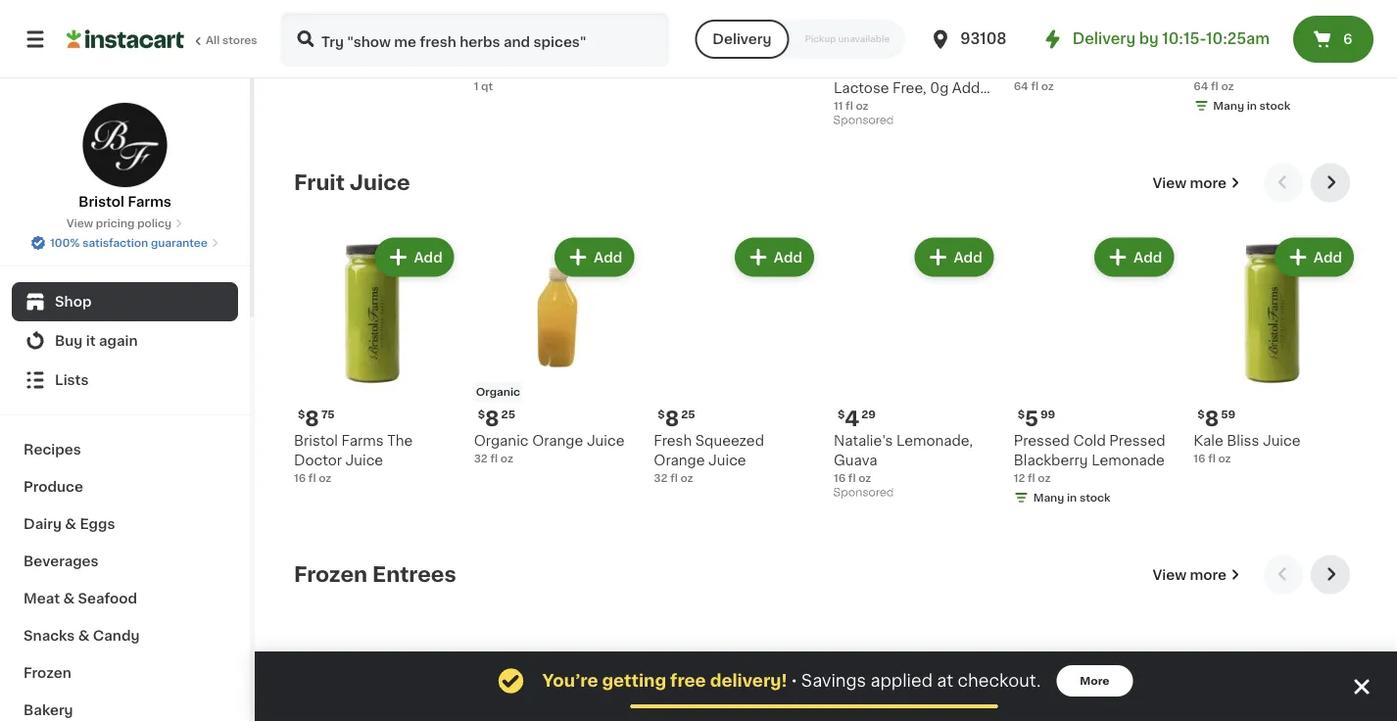 Task type: locate. For each thing, give the bounding box(es) containing it.
bristol for bristol farms the doctor juice 16 fl oz
[[294, 434, 338, 448]]

1 vertical spatial many in stock
[[1034, 493, 1111, 503]]

0 horizontal spatial 64
[[294, 61, 309, 72]]

oz
[[322, 61, 334, 72], [1042, 81, 1054, 92], [1222, 81, 1234, 92], [856, 101, 869, 111], [501, 453, 513, 464], [1219, 453, 1232, 464], [319, 473, 332, 484], [859, 473, 872, 484], [1038, 473, 1051, 484], [681, 473, 694, 484]]

juice down squeezed
[[709, 454, 746, 468]]

8 up kale
[[1205, 408, 1219, 429]]

1 inside the 'broguiere's whole milk 1 qt'
[[654, 61, 659, 72]]

1 horizontal spatial 29
[[862, 409, 876, 420]]

2 horizontal spatial 16
[[1194, 453, 1206, 464]]

5 add from the left
[[1134, 250, 1163, 264]]

lemonade
[[1092, 454, 1165, 468]]

2 item carousel region from the top
[[294, 555, 1358, 722]]

1%
[[525, 62, 542, 76]]

add for organic orange juice
[[594, 250, 623, 264]]

1 horizontal spatial many
[[1214, 101, 1245, 111]]

milk,
[[834, 62, 866, 76]]

view pricing policy
[[67, 218, 172, 229]]

1 horizontal spatial many in stock
[[1214, 101, 1291, 111]]

0 vertical spatial sponsored badge image
[[834, 115, 893, 127]]

$ inside the $ 4 99
[[658, 17, 665, 28]]

farms up the policy at the left top
[[128, 195, 171, 209]]

fl inside pressed cold pressed blackberry lemonade 12 fl oz
[[1028, 473, 1036, 484]]

0 horizontal spatial frozen
[[24, 666, 71, 680]]

1 vertical spatial 32
[[654, 473, 668, 484]]

99 inside the $ 4 99
[[682, 17, 697, 28]]

bakery
[[24, 704, 73, 717]]

1 horizontal spatial orange
[[654, 454, 705, 468]]

1 horizontal spatial 25
[[681, 409, 695, 420]]

$ 8 25 for organic
[[478, 408, 515, 429]]

0 horizontal spatial qt
[[481, 81, 493, 92]]

1 vertical spatial view more
[[1153, 568, 1227, 582]]

8 up fresh
[[665, 408, 679, 429]]

1 view more button from the top
[[1145, 163, 1249, 202]]

6 up oatly
[[305, 16, 319, 37]]

59 up bliss
[[1221, 409, 1236, 420]]

0 vertical spatial reduced
[[1093, 42, 1156, 56]]

0 vertical spatial 32
[[474, 453, 488, 464]]

reduced down horizon
[[1194, 62, 1257, 76]]

$ 8 25 up fresh
[[658, 408, 695, 429]]

2 add button from the left
[[557, 240, 632, 275]]

3 add from the left
[[774, 250, 803, 264]]

$4.59 original price: $5.39 element
[[1014, 14, 1178, 39]]

0 vertical spatial item carousel region
[[294, 163, 1358, 539]]

0 horizontal spatial 99
[[682, 17, 697, 28]]

guarantee
[[151, 238, 208, 248]]

64 down horizon
[[1194, 81, 1209, 92]]

59 inside the $ 8 59
[[1221, 409, 1236, 420]]

1 horizontal spatial 32
[[654, 473, 668, 484]]

$ 8 59
[[1198, 408, 1236, 429]]

milk inside the 'broguiere's whole milk 1 qt'
[[782, 42, 810, 56]]

0 horizontal spatial reduced
[[1093, 42, 1156, 56]]

4 for clover sonoma organic lowfat 1% milk quart
[[485, 16, 500, 37]]

4
[[485, 16, 500, 37], [665, 16, 680, 37], [845, 408, 860, 429]]

fl inside oatly oatmilk 64 fl oz
[[311, 61, 319, 72]]

0 horizontal spatial 29
[[321, 17, 336, 28]]

bristol up the pricing
[[79, 195, 124, 209]]

it
[[86, 334, 96, 348]]

qt down lowfat at top left
[[481, 81, 493, 92]]

16 inside "bristol farms the doctor juice 16 fl oz"
[[294, 473, 306, 484]]

many in stock for 6
[[1214, 101, 1291, 111]]

pressed cold pressed blackberry lemonade 12 fl oz
[[1014, 434, 1166, 484]]

more
[[1190, 176, 1227, 190], [1190, 568, 1227, 582]]

2 horizontal spatial 6
[[1344, 32, 1353, 46]]

pressed up 'lemonade'
[[1110, 434, 1166, 448]]

4 left "09"
[[485, 16, 500, 37]]

reduced down $4.59 original price: $5.39 element
[[1093, 42, 1156, 56]]

view more button
[[1145, 163, 1249, 202], [1145, 555, 1249, 594]]

29 up oatly
[[321, 17, 336, 28]]

6 add from the left
[[1314, 250, 1343, 264]]

1 vertical spatial stock
[[1080, 493, 1111, 503]]

by
[[1140, 32, 1159, 46]]

candy
[[93, 629, 140, 643]]

all
[[206, 35, 220, 46]]

fat down lactaid
[[1014, 62, 1036, 76]]

many in stock down blackberry
[[1034, 493, 1111, 503]]

59 up lactaid
[[1042, 17, 1056, 28]]

1 horizontal spatial stock
[[1260, 101, 1291, 111]]

$ inside $ 4 29
[[838, 409, 845, 420]]

0 horizontal spatial in
[[1067, 493, 1077, 503]]

entrees
[[372, 564, 456, 585]]

beverages
[[24, 555, 99, 568]]

view for fruit juice
[[1153, 176, 1187, 190]]

25 up fresh
[[681, 409, 695, 420]]

quart
[[577, 62, 617, 76]]

meat
[[24, 592, 60, 606]]

1 horizontal spatial $ 8 25
[[658, 408, 695, 429]]

32
[[474, 453, 488, 464], [654, 473, 668, 484]]

29 inside $ 4 29
[[862, 409, 876, 420]]

0 vertical spatial 99
[[682, 17, 697, 28]]

1 add button from the left
[[377, 240, 452, 275]]

2 $ 8 25 from the left
[[658, 408, 695, 429]]

1 vertical spatial view
[[67, 218, 93, 229]]

1 8 from the left
[[305, 408, 319, 429]]

64 down oatly
[[294, 61, 309, 72]]

16 for 4
[[834, 473, 846, 484]]

0 horizontal spatial stock
[[1080, 493, 1111, 503]]

bakery link
[[12, 692, 238, 722]]

1 add from the left
[[414, 250, 443, 264]]

view more
[[1153, 176, 1227, 190], [1153, 568, 1227, 582]]

0 horizontal spatial 59
[[1042, 17, 1056, 28]]

25
[[501, 409, 515, 420], [681, 409, 695, 420]]

seafood
[[78, 592, 137, 606]]

fresh
[[654, 434, 692, 448]]

1 horizontal spatial qt
[[661, 61, 673, 72]]

fl
[[311, 61, 319, 72], [1031, 81, 1039, 92], [1211, 81, 1219, 92], [846, 101, 853, 111], [491, 453, 498, 464], [1209, 453, 1216, 464], [309, 473, 316, 484], [849, 473, 856, 484], [1028, 473, 1036, 484], [671, 473, 678, 484]]

frozen entrees
[[294, 564, 456, 585]]

0 vertical spatial view
[[1153, 176, 1187, 190]]

item carousel region containing frozen entrees
[[294, 555, 1358, 722]]

1 item carousel region from the top
[[294, 163, 1358, 539]]

fat down 10:25am
[[1260, 62, 1282, 76]]

buy
[[55, 334, 83, 348]]

1 more from the top
[[1190, 176, 1227, 190]]

1 down lowfat at top left
[[474, 81, 479, 92]]

32 inside the fresh squeezed orange juice 32 fl oz
[[654, 473, 668, 484]]

93108 button
[[929, 12, 1047, 67]]

3 8 from the left
[[665, 408, 679, 429]]

$ for fresh squeezed orange juice
[[658, 409, 665, 420]]

1 vertical spatial farms
[[342, 434, 384, 448]]

1 vertical spatial 29
[[862, 409, 876, 420]]

$ inside the $ 8 59
[[1198, 409, 1205, 420]]

milk inside clover sonoma organic lowfat 1% milk quart 1 qt
[[546, 62, 574, 76]]

sponsored badge image
[[834, 115, 893, 127], [834, 488, 893, 499]]

stock down 6 horizon organic reduced fat milk 64 fl oz
[[1260, 101, 1291, 111]]

$ 4 29
[[838, 408, 876, 429]]

99 inside $ 5 99
[[1041, 409, 1056, 420]]

64 inside '59 $5.39 lactaid 2% reduced fat milk 64 fl oz'
[[1014, 81, 1029, 92]]

juice right bliss
[[1263, 434, 1301, 448]]

organic
[[582, 42, 637, 56], [1251, 42, 1306, 56], [476, 387, 521, 398], [474, 434, 529, 448]]

0 horizontal spatial many in stock
[[1034, 493, 1111, 503]]

many down 6 horizon organic reduced fat milk 64 fl oz
[[1214, 101, 1245, 111]]

bristol farms logo image
[[82, 102, 168, 188]]

stock inside product group
[[1080, 493, 1111, 503]]

2 vertical spatial view
[[1153, 568, 1187, 582]]

2 25 from the left
[[681, 409, 695, 420]]

1 vertical spatial more
[[1190, 568, 1227, 582]]

1 horizontal spatial 1
[[654, 61, 659, 72]]

many inside product group
[[1034, 493, 1065, 503]]

99 up broguiere's
[[682, 17, 697, 28]]

0 vertical spatial 29
[[321, 17, 336, 28]]

0 vertical spatial orange
[[532, 434, 583, 448]]

qt
[[661, 61, 673, 72], [481, 81, 493, 92]]

whole
[[735, 42, 779, 56]]

add for pressed cold pressed blackberry lemonade
[[1134, 250, 1163, 264]]

1 $ 8 25 from the left
[[478, 408, 515, 429]]

add button for fresh squeezed orange juice
[[737, 240, 812, 275]]

oz inside pressed cold pressed blackberry lemonade 12 fl oz
[[1038, 473, 1051, 484]]

view more button for fruit juice
[[1145, 163, 1249, 202]]

99 for 4
[[682, 17, 697, 28]]

2 view more from the top
[[1153, 568, 1227, 582]]

2 vertical spatial &
[[78, 629, 90, 643]]

0 vertical spatial &
[[65, 517, 76, 531]]

& left eggs
[[65, 517, 76, 531]]

1 horizontal spatial 4
[[665, 16, 680, 37]]

2 horizontal spatial 64
[[1194, 81, 1209, 92]]

2 add from the left
[[594, 250, 623, 264]]

produce link
[[12, 468, 238, 506]]

& left candy
[[78, 629, 90, 643]]

5 add button from the left
[[1097, 240, 1173, 275]]

1 horizontal spatial in
[[1247, 101, 1257, 111]]

2 sponsored badge image from the top
[[834, 488, 893, 499]]

added
[[953, 81, 998, 95]]

$ 8 25 up organic orange juice 32 fl oz
[[478, 408, 515, 429]]

delivery by 10:15-10:25am link
[[1042, 27, 1270, 51]]

None search field
[[280, 12, 670, 67]]

stock down pressed cold pressed blackberry lemonade 12 fl oz
[[1080, 493, 1111, 503]]

delivery by 10:15-10:25am
[[1073, 32, 1270, 46]]

lists link
[[12, 361, 238, 400]]

1 horizontal spatial reduced
[[1194, 62, 1257, 76]]

product group containing 4
[[834, 234, 998, 504]]

99 right 5
[[1041, 409, 1056, 420]]

$ up kale
[[1198, 409, 1205, 420]]

6 horizon organic reduced fat milk 64 fl oz
[[1194, 16, 1313, 92]]

$ up broguiere's
[[658, 17, 665, 28]]

many in stock down 6 horizon organic reduced fat milk 64 fl oz
[[1214, 101, 1291, 111]]

0 horizontal spatial farms
[[128, 195, 171, 209]]

sponsored badge image down sugar
[[834, 115, 893, 127]]

0 vertical spatial bristol
[[79, 195, 124, 209]]

1 horizontal spatial 99
[[1041, 409, 1056, 420]]

fat inside 6 horizon organic reduced fat milk 64 fl oz
[[1260, 62, 1282, 76]]

0 horizontal spatial 1
[[474, 81, 479, 92]]

1 view more from the top
[[1153, 176, 1227, 190]]

$ inside $ 8 75
[[298, 409, 305, 420]]

1 vertical spatial in
[[1067, 493, 1077, 503]]

25 for organic
[[501, 409, 515, 420]]

pressed up blackberry
[[1014, 434, 1070, 448]]

juice inside organic orange juice 32 fl oz
[[587, 434, 625, 448]]

8 for organic
[[485, 408, 499, 429]]

$ inside $ 4 09
[[478, 17, 485, 28]]

frozen
[[294, 564, 368, 585], [24, 666, 71, 680]]

16 down kale
[[1194, 453, 1206, 464]]

16 down guava
[[834, 473, 846, 484]]

1 vertical spatial reduced
[[1194, 62, 1257, 76]]

recipes link
[[12, 431, 238, 468]]

$ up oatly
[[298, 17, 305, 28]]

orange inside the fresh squeezed orange juice 32 fl oz
[[654, 454, 705, 468]]

clover
[[474, 42, 519, 56]]

100% satisfaction guarantee
[[50, 238, 208, 248]]

1 vertical spatial orange
[[654, 454, 705, 468]]

1 horizontal spatial frozen
[[294, 564, 368, 585]]

0 vertical spatial qt
[[661, 61, 673, 72]]

$ inside $ 6 29
[[298, 17, 305, 28]]

1 vertical spatial 99
[[1041, 409, 1056, 420]]

0 horizontal spatial $ 8 25
[[478, 408, 515, 429]]

oz inside kale bliss juice 16 fl oz
[[1219, 453, 1232, 464]]

frozen for frozen entrees
[[294, 564, 368, 585]]

8 for bristol
[[305, 408, 319, 429]]

many in stock inside product group
[[1034, 493, 1111, 503]]

29 for 4
[[862, 409, 876, 420]]

orange
[[532, 434, 583, 448], [654, 454, 705, 468]]

2 fat from the left
[[1260, 62, 1282, 76]]

1 vertical spatial 1
[[474, 81, 479, 92]]

6 inside the "6" "button"
[[1344, 32, 1353, 46]]

qt down broguiere's
[[661, 61, 673, 72]]

0 horizontal spatial orange
[[532, 434, 583, 448]]

frozen left entrees
[[294, 564, 368, 585]]

1 vertical spatial frozen
[[24, 666, 71, 680]]

$ inside $ 5 99
[[1018, 409, 1025, 420]]

1 down broguiere's
[[654, 61, 659, 72]]

$ left 75
[[298, 409, 305, 420]]

sponsored badge image for product group containing 3
[[834, 115, 893, 127]]

4 8 from the left
[[1205, 408, 1219, 429]]

1 horizontal spatial 6
[[1205, 16, 1219, 37]]

oz inside "bristol farms the doctor juice 16 fl oz"
[[319, 473, 332, 484]]

3 add button from the left
[[737, 240, 812, 275]]

$ up organic orange juice 32 fl oz
[[478, 409, 485, 420]]

0 horizontal spatial fat
[[1014, 62, 1036, 76]]

0 vertical spatial more
[[1190, 176, 1227, 190]]

in down 6 horizon organic reduced fat milk 64 fl oz
[[1247, 101, 1257, 111]]

11
[[834, 101, 843, 111]]

0 horizontal spatial 16
[[294, 473, 306, 484]]

sponsored badge image down guava
[[834, 488, 893, 499]]

4 add button from the left
[[917, 240, 992, 275]]

2 more from the top
[[1190, 568, 1227, 582]]

6 add button from the left
[[1277, 240, 1353, 275]]

1 horizontal spatial fat
[[1260, 62, 1282, 76]]

8 up organic orange juice 32 fl oz
[[485, 408, 499, 429]]

$ 5 99
[[1018, 408, 1056, 429]]

0 vertical spatial in
[[1247, 101, 1257, 111]]

16 inside natalie's lemonade, guava 16 fl oz
[[834, 473, 846, 484]]

$ up natalie's
[[838, 409, 845, 420]]

policy
[[137, 218, 172, 229]]

sugar
[[834, 101, 874, 115]]

25 up organic orange juice 32 fl oz
[[501, 409, 515, 420]]

1 vertical spatial 59
[[1221, 409, 1236, 420]]

bristol up doctor
[[294, 434, 338, 448]]

3
[[845, 16, 859, 37]]

fl inside natalie's lemonade, guava 16 fl oz
[[849, 473, 856, 484]]

add button for bristol farms the doctor juice
[[377, 240, 452, 275]]

1 sponsored badge image from the top
[[834, 115, 893, 127]]

organic orange juice 32 fl oz
[[474, 434, 625, 464]]

$ up fresh
[[658, 409, 665, 420]]

2 view more button from the top
[[1145, 555, 1249, 594]]

29 up natalie's
[[862, 409, 876, 420]]

1 vertical spatial item carousel region
[[294, 555, 1358, 722]]

59 inside '59 $5.39 lactaid 2% reduced fat milk 64 fl oz'
[[1042, 17, 1056, 28]]

1 horizontal spatial pressed
[[1110, 434, 1166, 448]]

add
[[414, 250, 443, 264], [594, 250, 623, 264], [774, 250, 803, 264], [954, 250, 983, 264], [1134, 250, 1163, 264], [1314, 250, 1343, 264]]

more for frozen entrees
[[1190, 568, 1227, 582]]

1 25 from the left
[[501, 409, 515, 420]]

59
[[1042, 17, 1056, 28], [1221, 409, 1236, 420]]

& right meat
[[63, 592, 75, 606]]

in for pressed
[[1067, 493, 1077, 503]]

8 left 75
[[305, 408, 319, 429]]

0 vertical spatial many in stock
[[1214, 101, 1291, 111]]

qt inside the 'broguiere's whole milk 1 qt'
[[661, 61, 673, 72]]

2 horizontal spatial 4
[[845, 408, 860, 429]]

1 fat from the left
[[1014, 62, 1036, 76]]

1 horizontal spatial 59
[[1221, 409, 1236, 420]]

juice inside kale bliss juice 16 fl oz
[[1263, 434, 1301, 448]]

$ inside $ 3 89
[[838, 17, 845, 28]]

juice left fresh
[[587, 434, 625, 448]]

1 horizontal spatial 16
[[834, 473, 846, 484]]

16 down doctor
[[294, 473, 306, 484]]

1 vertical spatial &
[[63, 592, 75, 606]]

1 vertical spatial qt
[[481, 81, 493, 92]]

0 vertical spatial farms
[[128, 195, 171, 209]]

fl inside '59 $5.39 lactaid 2% reduced fat milk 64 fl oz'
[[1031, 81, 1039, 92]]

fruit
[[294, 172, 345, 193]]

0 vertical spatial stock
[[1260, 101, 1291, 111]]

snacks
[[24, 629, 75, 643]]

juice right fruit at the left
[[350, 172, 410, 193]]

$ 4 99
[[658, 16, 697, 37]]

64 down lactaid
[[1014, 81, 1029, 92]]

6 up horizon
[[1205, 16, 1219, 37]]

0 horizontal spatial pressed
[[1014, 434, 1070, 448]]

frozen up bakery
[[24, 666, 71, 680]]

dark
[[872, 42, 904, 56]]

buy it again link
[[12, 321, 238, 361]]

$ for natalie's lemonade, guava
[[838, 409, 845, 420]]

1 horizontal spatial 64
[[1014, 81, 1029, 92]]

many
[[1214, 101, 1245, 111], [1034, 493, 1065, 503]]

$ for pressed cold pressed blackberry lemonade
[[1018, 409, 1025, 420]]

bristol inside bristol farms link
[[79, 195, 124, 209]]

sonoma
[[522, 42, 579, 56]]

4 up natalie's
[[845, 408, 860, 429]]

1 vertical spatial bristol
[[294, 434, 338, 448]]

you're getting free delivery!
[[542, 673, 787, 689]]

29 inside $ 6 29
[[321, 17, 336, 28]]

view for frozen entrees
[[1153, 568, 1187, 582]]

1 vertical spatial view more button
[[1145, 555, 1249, 594]]

fl inside 6 horizon organic reduced fat milk 64 fl oz
[[1211, 81, 1219, 92]]

8 for kale
[[1205, 408, 1219, 429]]

29
[[321, 17, 336, 28], [862, 409, 876, 420]]

fat
[[1014, 62, 1036, 76], [1260, 62, 1282, 76]]

oz inside '59 $5.39 lactaid 2% reduced fat milk 64 fl oz'
[[1042, 81, 1054, 92]]

farms inside "bristol farms the doctor juice 16 fl oz"
[[342, 434, 384, 448]]

1 vertical spatial sponsored badge image
[[834, 488, 893, 499]]

juice
[[350, 172, 410, 193], [587, 434, 625, 448], [1263, 434, 1301, 448], [346, 454, 383, 468], [709, 454, 746, 468]]

item carousel region
[[294, 163, 1358, 539], [294, 555, 1358, 722]]

0 horizontal spatial delivery
[[713, 32, 772, 46]]

farms for bristol farms
[[128, 195, 171, 209]]

$ left 89
[[838, 17, 845, 28]]

$ for bristol farms the doctor juice
[[298, 409, 305, 420]]

bristol inside "bristol farms the doctor juice 16 fl oz"
[[294, 434, 338, 448]]

25 for fresh
[[681, 409, 695, 420]]

0 vertical spatial view more button
[[1145, 163, 1249, 202]]

oatmilk
[[335, 42, 389, 56]]

2 8 from the left
[[485, 408, 499, 429]]

4 up broguiere's
[[665, 16, 680, 37]]

fat inside '59 $5.39 lactaid 2% reduced fat milk 64 fl oz'
[[1014, 62, 1036, 76]]

oz inside oatly oatmilk 64 fl oz
[[322, 61, 334, 72]]

0 vertical spatial 1
[[654, 61, 659, 72]]

organic inside 6 horizon organic reduced fat milk 64 fl oz
[[1251, 42, 1306, 56]]

oz inside the fresh squeezed orange juice 32 fl oz
[[681, 473, 694, 484]]

0 vertical spatial frozen
[[294, 564, 368, 585]]

qt inside clover sonoma organic lowfat 1% milk quart 1 qt
[[481, 81, 493, 92]]

many down blackberry
[[1034, 493, 1065, 503]]

$ up blackberry
[[1018, 409, 1025, 420]]

reduced
[[1093, 42, 1156, 56], [1194, 62, 1257, 76]]

0 horizontal spatial 32
[[474, 453, 488, 464]]

0 horizontal spatial bristol
[[79, 195, 124, 209]]

juice right doctor
[[346, 454, 383, 468]]

snacks & candy
[[24, 629, 140, 643]]

0 vertical spatial 59
[[1042, 17, 1056, 28]]

product group
[[834, 0, 998, 131], [294, 234, 458, 486], [474, 234, 638, 467], [654, 234, 818, 486], [834, 234, 998, 504], [1014, 234, 1178, 510], [1194, 234, 1358, 467]]

0 horizontal spatial 4
[[485, 16, 500, 37]]

0 vertical spatial many
[[1214, 101, 1245, 111]]

$ for slate dark chocolate milk, 20g protein, lactose free, 0g added sugar
[[838, 17, 845, 28]]

0 vertical spatial view more
[[1153, 176, 1227, 190]]

6 right 6 horizon organic reduced fat milk 64 fl oz
[[1344, 32, 1353, 46]]

0 horizontal spatial many
[[1034, 493, 1065, 503]]

&
[[65, 517, 76, 531], [63, 592, 75, 606], [78, 629, 90, 643]]

product group containing 5
[[1014, 234, 1178, 510]]

$ for clover sonoma organic lowfat 1% milk quart
[[478, 17, 485, 28]]

0 horizontal spatial 25
[[501, 409, 515, 420]]

4 for natalie's lemonade, guava
[[845, 408, 860, 429]]

16 inside kale bliss juice 16 fl oz
[[1194, 453, 1206, 464]]

1 horizontal spatial farms
[[342, 434, 384, 448]]

organic inside clover sonoma organic lowfat 1% milk quart 1 qt
[[582, 42, 637, 56]]

6 inside 6 horizon organic reduced fat milk 64 fl oz
[[1205, 16, 1219, 37]]

8 for fresh
[[665, 408, 679, 429]]

delivery inside button
[[713, 32, 772, 46]]

1 horizontal spatial delivery
[[1073, 32, 1136, 46]]

sponsored badge image inside item carousel region
[[834, 488, 893, 499]]

farms left the at the left of the page
[[342, 434, 384, 448]]

instacart logo image
[[67, 27, 184, 51]]

1 vertical spatial many
[[1034, 493, 1065, 503]]

$ left "09"
[[478, 17, 485, 28]]

in down pressed cold pressed blackberry lemonade 12 fl oz
[[1067, 493, 1077, 503]]

bristol
[[79, 195, 124, 209], [294, 434, 338, 448]]

1 horizontal spatial bristol
[[294, 434, 338, 448]]

$ for kale bliss juice
[[1198, 409, 1205, 420]]

savings
[[802, 673, 867, 689]]



Task type: describe. For each thing, give the bounding box(es) containing it.
4 for broguiere's whole milk
[[665, 16, 680, 37]]

farms for bristol farms the doctor juice 16 fl oz
[[342, 434, 384, 448]]

product group containing 3
[[834, 0, 998, 131]]

blackberry
[[1014, 454, 1088, 468]]

add button for organic orange juice
[[557, 240, 632, 275]]

add button for kale bliss juice
[[1277, 240, 1353, 275]]

oz inside natalie's lemonade, guava 16 fl oz
[[859, 473, 872, 484]]

fl inside kale bliss juice 16 fl oz
[[1209, 453, 1216, 464]]

delivery for delivery by 10:15-10:25am
[[1073, 32, 1136, 46]]

add for bristol farms the doctor juice
[[414, 250, 443, 264]]

09
[[502, 17, 517, 28]]

sponsored badge image for product group containing 4
[[834, 488, 893, 499]]

dairy
[[24, 517, 62, 531]]

checkout.
[[958, 673, 1041, 689]]

produce
[[24, 480, 83, 494]]

64 inside oatly oatmilk 64 fl oz
[[294, 61, 309, 72]]

in for 6
[[1247, 101, 1257, 111]]

delivery for delivery
[[713, 32, 772, 46]]

protein,
[[900, 62, 952, 76]]

11 fl oz
[[834, 101, 869, 111]]

squeezed
[[696, 434, 764, 448]]

more button
[[1057, 665, 1133, 697]]

fruit juice
[[294, 172, 410, 193]]

getting
[[602, 673, 667, 689]]

6 button
[[1294, 16, 1374, 63]]

many in stock for pressed
[[1034, 493, 1111, 503]]

oz inside 6 horizon organic reduced fat milk 64 fl oz
[[1222, 81, 1234, 92]]

beverages link
[[12, 543, 238, 580]]

lactose
[[834, 81, 889, 95]]

stock for 6
[[1260, 101, 1291, 111]]

the
[[387, 434, 413, 448]]

0g
[[930, 81, 949, 95]]

$ for organic orange juice
[[478, 409, 485, 420]]

all stores
[[206, 35, 257, 46]]

natalie's
[[834, 434, 893, 448]]

add for fresh squeezed orange juice
[[774, 250, 803, 264]]

59 $5.39 lactaid 2% reduced fat milk 64 fl oz
[[1014, 17, 1156, 92]]

milk inside 6 horizon organic reduced fat milk 64 fl oz
[[1285, 62, 1313, 76]]

$5.39
[[1064, 23, 1104, 36]]

fl inside organic orange juice 32 fl oz
[[491, 453, 498, 464]]

$ for oatly oatmilk
[[298, 17, 305, 28]]

delivery!
[[710, 673, 787, 689]]

applied
[[871, 673, 933, 689]]

organic inside organic orange juice 32 fl oz
[[474, 434, 529, 448]]

juice inside the fresh squeezed orange juice 32 fl oz
[[709, 454, 746, 468]]

bliss
[[1227, 434, 1260, 448]]

guava
[[834, 454, 878, 468]]

100%
[[50, 238, 80, 248]]

free
[[670, 673, 706, 689]]

frozen for frozen
[[24, 666, 71, 680]]

stock for pressed
[[1080, 493, 1111, 503]]

lists
[[55, 373, 89, 387]]

bristol farms
[[79, 195, 171, 209]]

meat & seafood link
[[12, 580, 238, 617]]

bristol for bristol farms
[[79, 195, 124, 209]]

4 add from the left
[[954, 250, 983, 264]]

add for kale bliss juice
[[1314, 250, 1343, 264]]

2 pressed from the left
[[1110, 434, 1166, 448]]

Search field
[[282, 14, 668, 65]]

12
[[1014, 473, 1026, 484]]

stores
[[222, 35, 257, 46]]

kale
[[1194, 434, 1224, 448]]

service type group
[[695, 20, 906, 59]]

6 for 6
[[1344, 32, 1353, 46]]

& for snacks
[[78, 629, 90, 643]]

satisfaction
[[82, 238, 148, 248]]

1 pressed from the left
[[1014, 434, 1070, 448]]

broguiere's
[[654, 42, 732, 56]]

$ for broguiere's whole milk
[[658, 17, 665, 28]]

at
[[937, 673, 954, 689]]

$ 3 89
[[838, 16, 876, 37]]

all stores link
[[67, 12, 259, 67]]

0 horizontal spatial 6
[[305, 16, 319, 37]]

snacks & candy link
[[12, 617, 238, 655]]

$ 6 29
[[298, 16, 336, 37]]

treatment tracker modal dialog
[[255, 652, 1398, 722]]

lowfat
[[474, 62, 521, 76]]

item carousel region containing fruit juice
[[294, 163, 1358, 539]]

frozen link
[[12, 655, 238, 692]]

1 inside clover sonoma organic lowfat 1% milk quart 1 qt
[[474, 81, 479, 92]]

kale bliss juice 16 fl oz
[[1194, 434, 1301, 464]]

doctor
[[294, 454, 342, 468]]

lemonade,
[[897, 434, 973, 448]]

shop link
[[12, 282, 238, 321]]

slate dark chocolate milk, 20g protein, lactose free, 0g added sugar
[[834, 42, 998, 115]]

again
[[99, 334, 138, 348]]

$ 8 75
[[298, 408, 335, 429]]

bristol farms link
[[79, 102, 171, 212]]

you're
[[542, 673, 598, 689]]

shop
[[55, 295, 92, 309]]

reduced inside '59 $5.39 lactaid 2% reduced fat milk 64 fl oz'
[[1093, 42, 1156, 56]]

view more for entrees
[[1153, 568, 1227, 582]]

& for meat
[[63, 592, 75, 606]]

many for 6
[[1214, 101, 1245, 111]]

64 inside 6 horizon organic reduced fat milk 64 fl oz
[[1194, 81, 1209, 92]]

add button for pressed cold pressed blackberry lemonade
[[1097, 240, 1173, 275]]

2%
[[1069, 42, 1089, 56]]

broguiere's whole milk 1 qt
[[654, 42, 810, 72]]

natalie's lemonade, guava 16 fl oz
[[834, 434, 973, 484]]

many for pressed
[[1034, 493, 1065, 503]]

dairy & eggs
[[24, 517, 115, 531]]

free,
[[893, 81, 927, 95]]

meat & seafood
[[24, 592, 137, 606]]

oatly oatmilk 64 fl oz
[[294, 42, 389, 72]]

chocolate
[[908, 42, 979, 56]]

•
[[791, 673, 798, 689]]

29 for 6
[[321, 17, 336, 28]]

93108
[[961, 32, 1007, 46]]

buy it again
[[55, 334, 138, 348]]

eggs
[[80, 517, 115, 531]]

reduced inside 6 horizon organic reduced fat milk 64 fl oz
[[1194, 62, 1257, 76]]

oz inside organic orange juice 32 fl oz
[[501, 453, 513, 464]]

view more for juice
[[1153, 176, 1227, 190]]

99 for 5
[[1041, 409, 1056, 420]]

16 for 8
[[1194, 453, 1206, 464]]

clover sonoma organic lowfat 1% milk quart 1 qt
[[474, 42, 637, 92]]

orange inside organic orange juice 32 fl oz
[[532, 434, 583, 448]]

juice inside "bristol farms the doctor juice 16 fl oz"
[[346, 454, 383, 468]]

5
[[1025, 408, 1039, 429]]

& for dairy
[[65, 517, 76, 531]]

6 for 6 horizon organic reduced fat milk 64 fl oz
[[1205, 16, 1219, 37]]

view pricing policy link
[[67, 216, 183, 231]]

view more button for frozen entrees
[[1145, 555, 1249, 594]]

cold
[[1074, 434, 1106, 448]]

lactaid
[[1014, 42, 1065, 56]]

fl inside "bristol farms the doctor juice 16 fl oz"
[[309, 473, 316, 484]]

10:25am
[[1207, 32, 1270, 46]]

bristol farms the doctor juice 16 fl oz
[[294, 434, 413, 484]]

recipes
[[24, 443, 81, 457]]

delivery button
[[695, 20, 789, 59]]

32 inside organic orange juice 32 fl oz
[[474, 453, 488, 464]]

$ 8 25 for fresh
[[658, 408, 695, 429]]

milk inside '59 $5.39 lactaid 2% reduced fat milk 64 fl oz'
[[1039, 62, 1067, 76]]

more for fruit juice
[[1190, 176, 1227, 190]]

fl inside the fresh squeezed orange juice 32 fl oz
[[671, 473, 678, 484]]



Task type: vqa. For each thing, say whether or not it's contained in the screenshot.
Orange to the left
yes



